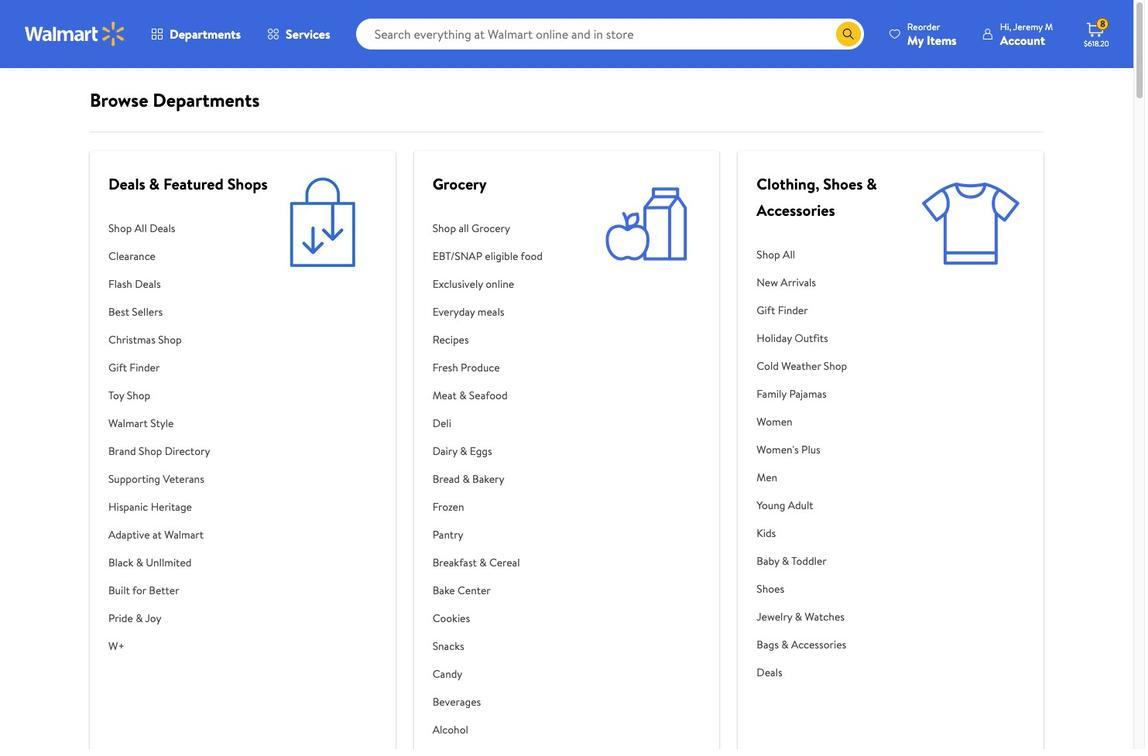 Task type: locate. For each thing, give the bounding box(es) containing it.
0 horizontal spatial walmart
[[108, 416, 148, 431]]

departments down the departments dropdown button
[[153, 87, 260, 113]]

better
[[149, 583, 179, 599]]

adaptive at walmart link
[[108, 521, 268, 549]]

toy
[[108, 388, 124, 403]]

services button
[[254, 15, 344, 53]]

& for meat & seafood
[[459, 388, 467, 403]]

& for bags & accessories
[[782, 637, 789, 653]]

dairy & eggs
[[433, 444, 492, 459]]

jewelry
[[757, 609, 793, 625]]

exclusively
[[433, 276, 483, 292]]

ebt/snap eligible food
[[433, 249, 543, 264]]

departments up browse departments
[[170, 26, 241, 43]]

gift finder
[[757, 303, 808, 318], [108, 360, 160, 376]]

shoes link
[[757, 575, 917, 603]]

finder up the holiday outfits
[[778, 303, 808, 318]]

cookies
[[433, 611, 470, 627]]

brand shop directory
[[108, 444, 210, 459]]

0 vertical spatial departments
[[170, 26, 241, 43]]

gift up toy
[[108, 360, 127, 376]]

accessories down clothing,
[[757, 200, 835, 221]]

pantry
[[433, 527, 464, 543]]

1 horizontal spatial all
[[783, 247, 795, 263]]

1 horizontal spatial finder
[[778, 303, 808, 318]]

walmart
[[108, 416, 148, 431], [164, 527, 204, 543]]

accessories inside clothing, shoes & accessories
[[757, 200, 835, 221]]

gift finder link down christmas shop
[[108, 354, 268, 382]]

shop all deals link
[[108, 215, 268, 242]]

0 horizontal spatial all
[[135, 221, 147, 236]]

all up new arrivals
[[783, 247, 795, 263]]

finder down christmas shop
[[130, 360, 160, 376]]

breakfast
[[433, 555, 477, 571]]

pantry link
[[433, 521, 557, 549]]

dairy & eggs link
[[433, 438, 557, 465]]

shoes inside clothing, shoes & accessories
[[823, 173, 863, 194]]

deals
[[108, 173, 145, 194], [150, 221, 175, 236], [135, 276, 161, 292], [757, 665, 783, 681]]

family pajamas link
[[757, 380, 917, 408]]

shop left 'all'
[[433, 221, 456, 236]]

everyday meals
[[433, 304, 504, 320]]

beverages
[[433, 695, 481, 710]]

family pajamas
[[757, 386, 827, 402]]

gift finder link
[[757, 297, 917, 324], [108, 354, 268, 382]]

0 vertical spatial accessories
[[757, 200, 835, 221]]

0 horizontal spatial gift finder
[[108, 360, 160, 376]]

accessories down watches
[[791, 637, 847, 653]]

& for black & unllmited
[[136, 555, 143, 571]]

departments
[[170, 26, 241, 43], [153, 87, 260, 113]]

shops
[[227, 173, 268, 194]]

grocery
[[433, 173, 487, 194], [472, 221, 510, 236]]

departments button
[[138, 15, 254, 53]]

holiday outfits link
[[757, 324, 917, 352]]

kids
[[757, 526, 776, 541]]

directory
[[165, 444, 210, 459]]

eggs
[[470, 444, 492, 459]]

& for bread & bakery
[[463, 472, 470, 487]]

walmart image
[[25, 22, 125, 46]]

1 vertical spatial shoes
[[757, 582, 785, 597]]

women's plus link
[[757, 436, 917, 464]]

deals down bags
[[757, 665, 783, 681]]

recipes
[[433, 332, 469, 348]]

deals right flash
[[135, 276, 161, 292]]

christmas
[[108, 332, 156, 348]]

candy
[[433, 667, 463, 682]]

grocery up 'all'
[[433, 173, 487, 194]]

bake
[[433, 583, 455, 599]]

baby & toddler
[[757, 554, 827, 569]]

brand shop directory link
[[108, 438, 268, 465]]

0 horizontal spatial gift finder link
[[108, 354, 268, 382]]

deals link
[[757, 659, 917, 687]]

all for deals & featured shops
[[135, 221, 147, 236]]

0 vertical spatial shoes
[[823, 173, 863, 194]]

clothing, shoes & accessories
[[757, 173, 877, 221]]

pajamas
[[789, 386, 827, 402]]

dairy
[[433, 444, 458, 459]]

& inside clothing, shoes & accessories
[[867, 173, 877, 194]]

0 vertical spatial all
[[135, 221, 147, 236]]

deals & featured shops link
[[108, 173, 268, 194]]

joy
[[145, 611, 161, 627]]

shop all grocery link
[[433, 215, 557, 242]]

m
[[1045, 20, 1053, 33]]

meat
[[433, 388, 457, 403]]

1 horizontal spatial gift finder link
[[757, 297, 917, 324]]

gift
[[757, 303, 775, 318], [108, 360, 127, 376]]

1 vertical spatial grocery
[[472, 221, 510, 236]]

beverages link
[[433, 688, 557, 716]]

gift finder link up outfits
[[757, 297, 917, 324]]

walmart right at
[[164, 527, 204, 543]]

ebt/snap
[[433, 249, 482, 264]]

all up clearance
[[135, 221, 147, 236]]

1 vertical spatial gift
[[108, 360, 127, 376]]

pride & joy
[[108, 611, 161, 627]]

best
[[108, 304, 129, 320]]

& for jewelry & watches
[[795, 609, 802, 625]]

& inside 'link'
[[782, 554, 789, 569]]

1 vertical spatial gift finder
[[108, 360, 160, 376]]

items
[[927, 31, 957, 48]]

0 vertical spatial grocery
[[433, 173, 487, 194]]

jeremy
[[1014, 20, 1043, 33]]

gift finder down christmas
[[108, 360, 160, 376]]

1 vertical spatial finder
[[130, 360, 160, 376]]

reorder my items
[[907, 20, 957, 48]]

& for breakfast & cereal
[[480, 555, 487, 571]]

meat & seafood
[[433, 388, 508, 403]]

walmart down toy shop
[[108, 416, 148, 431]]

& for deals & featured shops
[[149, 173, 160, 194]]

shop up 'family pajamas' link
[[824, 359, 847, 374]]

gift finder down new arrivals
[[757, 303, 808, 318]]

all
[[459, 221, 469, 236]]

new arrivals
[[757, 275, 816, 290]]

ebt/snap eligible food link
[[433, 242, 557, 270]]

exclusively online link
[[433, 270, 557, 298]]

0 horizontal spatial finder
[[130, 360, 160, 376]]

shoes down baby
[[757, 582, 785, 597]]

account
[[1000, 31, 1045, 48]]

all for clothing, shoes & accessories
[[783, 247, 795, 263]]

hispanic heritage
[[108, 500, 192, 515]]

1 horizontal spatial shoes
[[823, 173, 863, 194]]

grocery right 'all'
[[472, 221, 510, 236]]

walmart style
[[108, 416, 174, 431]]

& for baby & toddler
[[782, 554, 789, 569]]

1 horizontal spatial walmart
[[164, 527, 204, 543]]

unllmited
[[146, 555, 192, 571]]

christmas shop link
[[108, 326, 268, 354]]

Walmart Site-Wide search field
[[356, 19, 864, 50]]

frozen link
[[433, 493, 557, 521]]

best sellers
[[108, 304, 163, 320]]

1 horizontal spatial gift finder
[[757, 303, 808, 318]]

0 vertical spatial gift
[[757, 303, 775, 318]]

0 horizontal spatial gift
[[108, 360, 127, 376]]

1 vertical spatial all
[[783, 247, 795, 263]]

shoes right clothing,
[[823, 173, 863, 194]]

clothing,
[[757, 173, 820, 194]]

hispanic heritage link
[[108, 493, 268, 521]]

shop
[[108, 221, 132, 236], [433, 221, 456, 236], [757, 247, 780, 263], [158, 332, 182, 348], [824, 359, 847, 374], [127, 388, 150, 403], [139, 444, 162, 459]]

gift down new
[[757, 303, 775, 318]]

bake center link
[[433, 577, 557, 605]]



Task type: describe. For each thing, give the bounding box(es) containing it.
pride & joy link
[[108, 605, 268, 633]]

clearance link
[[108, 242, 268, 270]]

heritage
[[151, 500, 192, 515]]

search icon image
[[842, 28, 855, 40]]

& for pride & joy
[[136, 611, 143, 627]]

featured
[[163, 173, 224, 194]]

food
[[521, 249, 543, 264]]

clearance
[[108, 249, 156, 264]]

supporting veterans
[[108, 472, 204, 487]]

black & unllmited
[[108, 555, 192, 571]]

deals up shop all deals
[[108, 173, 145, 194]]

seafood
[[469, 388, 508, 403]]

holiday outfits
[[757, 331, 828, 346]]

1 vertical spatial walmart
[[164, 527, 204, 543]]

young
[[757, 498, 786, 513]]

1 vertical spatial accessories
[[791, 637, 847, 653]]

hispanic
[[108, 500, 148, 515]]

snacks
[[433, 639, 464, 654]]

walmart style link
[[108, 410, 268, 438]]

cold weather shop link
[[757, 352, 917, 380]]

8
[[1100, 17, 1106, 30]]

best sellers link
[[108, 298, 268, 326]]

bags
[[757, 637, 779, 653]]

pride
[[108, 611, 133, 627]]

cold weather shop
[[757, 359, 847, 374]]

deals up clearance link
[[150, 221, 175, 236]]

women link
[[757, 408, 917, 436]]

0 horizontal spatial shoes
[[757, 582, 785, 597]]

men
[[757, 470, 778, 486]]

watches
[[805, 609, 845, 625]]

1 vertical spatial departments
[[153, 87, 260, 113]]

& for dairy & eggs
[[460, 444, 467, 459]]

clothing, shoes & accessories link
[[757, 173, 877, 221]]

my
[[907, 31, 924, 48]]

0 vertical spatial finder
[[778, 303, 808, 318]]

flash
[[108, 276, 132, 292]]

0 vertical spatial walmart
[[108, 416, 148, 431]]

frozen
[[433, 500, 464, 515]]

$618.20
[[1084, 38, 1109, 49]]

eligible
[[485, 249, 518, 264]]

shop all link
[[757, 241, 917, 269]]

black
[[108, 555, 133, 571]]

shop right toy
[[127, 388, 150, 403]]

shop all grocery
[[433, 221, 510, 236]]

w+ link
[[108, 633, 268, 661]]

holiday
[[757, 331, 792, 346]]

recipes link
[[433, 326, 557, 354]]

fresh produce link
[[433, 354, 557, 382]]

0 vertical spatial gift finder
[[757, 303, 808, 318]]

women's
[[757, 442, 799, 458]]

women
[[757, 414, 793, 430]]

men link
[[757, 464, 917, 492]]

adult
[[788, 498, 814, 513]]

toddler
[[792, 554, 827, 569]]

bake center
[[433, 583, 491, 599]]

bags & accessories link
[[757, 631, 917, 659]]

new
[[757, 275, 778, 290]]

cookies link
[[433, 605, 557, 633]]

built for better link
[[108, 577, 268, 605]]

shop all deals
[[108, 221, 175, 236]]

departments inside dropdown button
[[170, 26, 241, 43]]

bakery
[[472, 472, 505, 487]]

weather
[[782, 359, 821, 374]]

sellers
[[132, 304, 163, 320]]

snacks link
[[433, 633, 557, 661]]

veterans
[[163, 472, 204, 487]]

arrivals
[[781, 275, 816, 290]]

new arrivals link
[[757, 269, 917, 297]]

online
[[486, 276, 514, 292]]

breakfast & cereal link
[[433, 549, 557, 577]]

kids link
[[757, 520, 917, 548]]

plus
[[802, 442, 821, 458]]

Search search field
[[356, 19, 864, 50]]

shop up new
[[757, 247, 780, 263]]

browse
[[90, 87, 148, 113]]

outfits
[[795, 331, 828, 346]]

cold
[[757, 359, 779, 374]]

candy link
[[433, 661, 557, 688]]

0 vertical spatial gift finder link
[[757, 297, 917, 324]]

alcohol link
[[433, 716, 557, 744]]

fresh produce
[[433, 360, 500, 376]]

shop right brand
[[139, 444, 162, 459]]

adaptive
[[108, 527, 150, 543]]

8 $618.20
[[1084, 17, 1109, 49]]

shop up clearance
[[108, 221, 132, 236]]

center
[[458, 583, 491, 599]]

deals & featured shops
[[108, 173, 268, 194]]

deli link
[[433, 410, 557, 438]]

baby & toddler link
[[757, 548, 917, 575]]

toy shop link
[[108, 382, 268, 410]]

1 vertical spatial gift finder link
[[108, 354, 268, 382]]

1 horizontal spatial gift
[[757, 303, 775, 318]]

family
[[757, 386, 787, 402]]

christmas shop
[[108, 332, 182, 348]]

shop down best sellers link
[[158, 332, 182, 348]]

adaptive at walmart
[[108, 527, 204, 543]]

flash deals link
[[108, 270, 268, 298]]

baby
[[757, 554, 780, 569]]



Task type: vqa. For each thing, say whether or not it's contained in the screenshot.
women's plus link
yes



